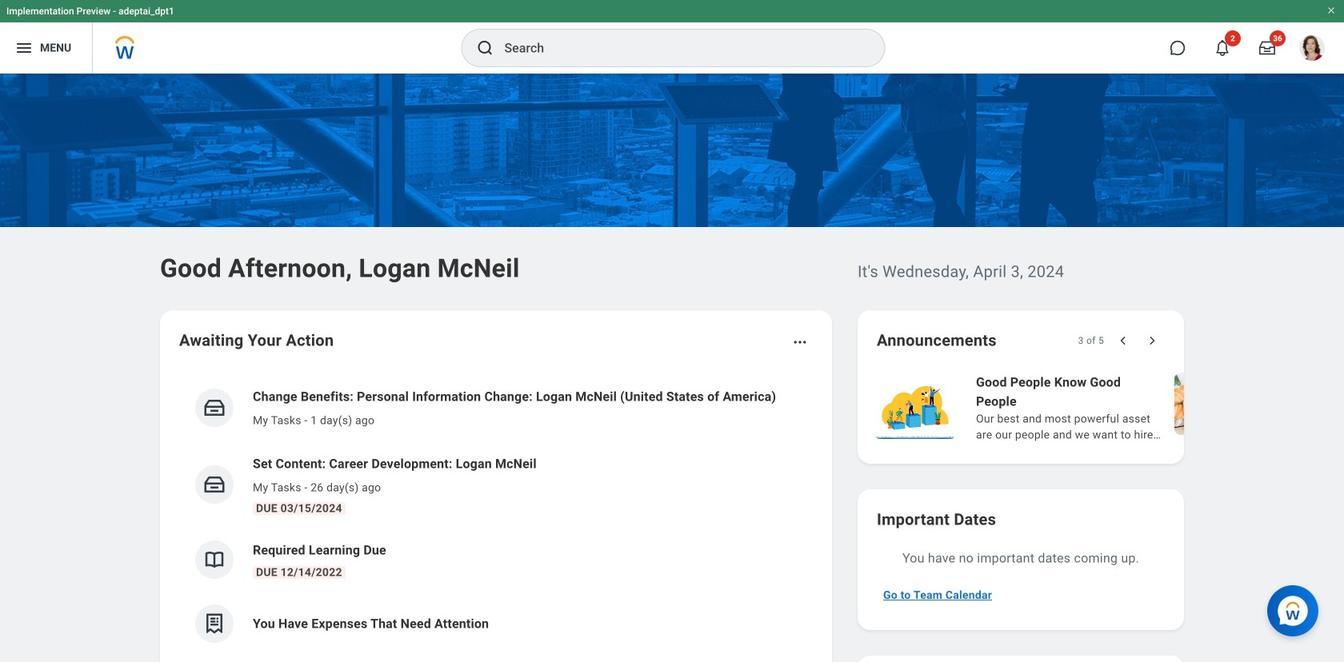 Task type: locate. For each thing, give the bounding box(es) containing it.
inbox large image
[[1259, 40, 1275, 56]]

list
[[269, 371, 1344, 445], [179, 374, 813, 656]]

banner
[[0, 0, 1344, 74]]

status
[[1078, 334, 1104, 347]]

chevron left small image
[[1115, 333, 1131, 349]]

inbox image
[[202, 473, 226, 497]]

main content
[[0, 74, 1344, 662]]



Task type: describe. For each thing, give the bounding box(es) containing it.
close environment banner image
[[1326, 6, 1336, 15]]

inbox image
[[202, 396, 226, 420]]

book open image
[[202, 548, 226, 572]]

justify image
[[14, 38, 34, 58]]

Search Workday  search field
[[504, 30, 852, 66]]

search image
[[476, 38, 495, 58]]

profile logan mcneil image
[[1299, 35, 1325, 64]]

notifications large image
[[1214, 40, 1230, 56]]

chevron right small image
[[1144, 333, 1160, 349]]

dashboard expenses image
[[202, 612, 226, 636]]



Task type: vqa. For each thing, say whether or not it's contained in the screenshot.
Search Workday search box
yes



